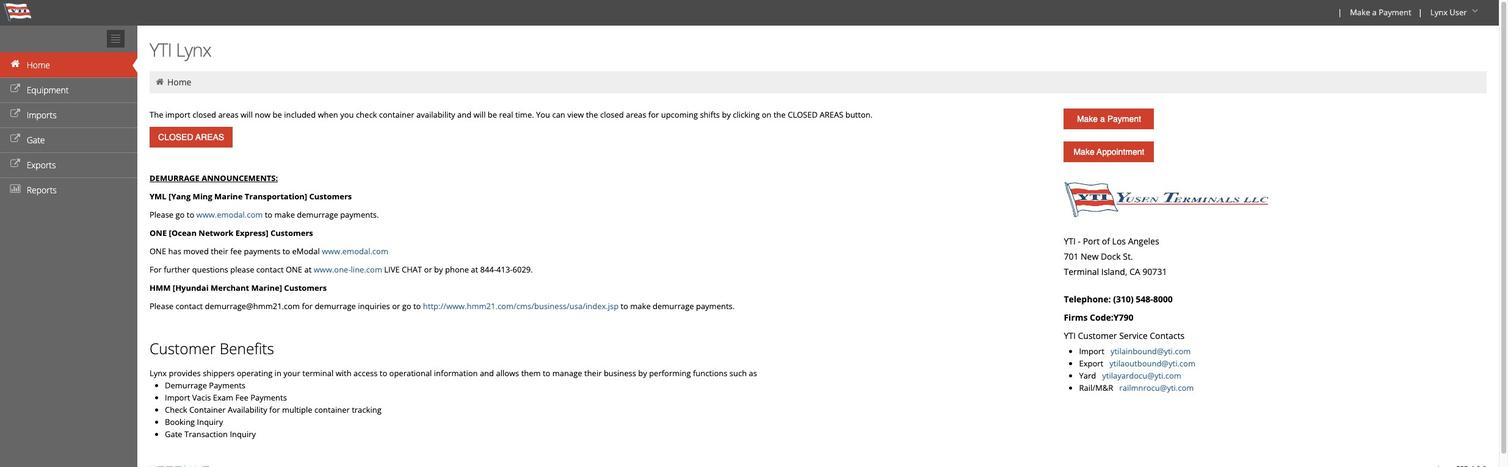 Task type: vqa. For each thing, say whether or not it's contained in the screenshot.
leftmost closed
yes



Task type: locate. For each thing, give the bounding box(es) containing it.
0 vertical spatial home
[[27, 59, 50, 71]]

gate
[[27, 134, 45, 146], [165, 429, 182, 440]]

contact down one has moved their fee payments to emodal www.emodal.com
[[256, 264, 284, 275]]

1 horizontal spatial contact
[[256, 264, 284, 275]]

exports link
[[0, 153, 137, 178]]

0 horizontal spatial the
[[586, 109, 598, 120]]

1 vertical spatial yti
[[1064, 236, 1076, 247]]

1 vertical spatial lynx
[[176, 37, 211, 62]]

0 vertical spatial external link image
[[9, 110, 21, 118]]

please for please go to
[[150, 209, 173, 220]]

container right check
[[379, 109, 414, 120]]

further
[[164, 264, 190, 275]]

operational
[[389, 368, 432, 379]]

2 horizontal spatial for
[[648, 109, 659, 120]]

0 horizontal spatial make a payment
[[1077, 114, 1141, 124]]

www.emodal.com up www.one-line.com link
[[322, 246, 388, 257]]

0 horizontal spatial will
[[241, 109, 253, 120]]

customer up provides
[[150, 339, 216, 359]]

1 vertical spatial import
[[165, 393, 190, 404]]

1 please from the top
[[150, 209, 173, 220]]

and right availability
[[457, 109, 471, 120]]

www.emodal.com link up www.one-line.com link
[[322, 246, 388, 257]]

www.emodal.com
[[196, 209, 263, 220], [322, 246, 388, 257]]

1 horizontal spatial a
[[1372, 7, 1377, 18]]

|
[[1338, 7, 1342, 18], [1418, 7, 1422, 18]]

2 | from the left
[[1418, 7, 1422, 18]]

for
[[648, 109, 659, 120], [302, 301, 313, 312], [269, 405, 280, 416]]

container
[[189, 405, 226, 416]]

external link image
[[9, 85, 21, 93], [9, 135, 21, 143]]

payments
[[244, 246, 280, 257]]

1 at from the left
[[304, 264, 312, 275]]

time.
[[515, 109, 534, 120]]

contact down [hyundai
[[176, 301, 203, 312]]

2 closed from the left
[[600, 109, 624, 120]]

and inside lynx provides shippers operating in your terminal with access to operational information and allows them to manage their business by performing functions such as demurrage payments import vacis exam fee payments check container availability for multiple container tracking booking inquiry gate transaction inquiry
[[480, 368, 494, 379]]

1 horizontal spatial payment
[[1379, 7, 1411, 18]]

gate up exports
[[27, 134, 45, 146]]

gate down booking
[[165, 429, 182, 440]]

1 vertical spatial and
[[480, 368, 494, 379]]

2 be from the left
[[488, 109, 497, 120]]

payments
[[209, 380, 245, 391], [250, 393, 287, 404]]

by right shifts on the left top of the page
[[722, 109, 731, 120]]

1 horizontal spatial go
[[402, 301, 411, 312]]

www.emodal.com link
[[196, 209, 263, 220], [322, 246, 388, 257]]

areas left now
[[218, 109, 238, 120]]

at down emodal
[[304, 264, 312, 275]]

at left "844-"
[[471, 264, 478, 275]]

import up export
[[1079, 346, 1104, 357]]

1 vertical spatial or
[[392, 301, 400, 312]]

lynx inside lynx provides shippers operating in your terminal with access to operational information and allows them to manage their business by performing functions such as demurrage payments import vacis exam fee payments check container availability for multiple container tracking booking inquiry gate transaction inquiry
[[150, 368, 167, 379]]

yti inside yti - port of los angeles 701 new dock st. terminal island, ca 90731
[[1064, 236, 1076, 247]]

yti for yti customer service contacts
[[1064, 330, 1076, 342]]

service
[[1119, 330, 1148, 342]]

www.emodal.com down marine
[[196, 209, 263, 220]]

0 horizontal spatial at
[[304, 264, 312, 275]]

yti up home icon
[[150, 37, 172, 62]]

0 horizontal spatial |
[[1338, 7, 1342, 18]]

home link up 'equipment' at the top
[[0, 53, 137, 78]]

yti left - at the right bottom of the page
[[1064, 236, 1076, 247]]

www.emodal.com link for to make demurrage payments.
[[196, 209, 263, 220]]

external link image inside gate link
[[9, 135, 21, 143]]

or right inquiries
[[392, 301, 400, 312]]

performing
[[649, 368, 691, 379]]

0 vertical spatial please
[[150, 209, 173, 220]]

0 horizontal spatial be
[[273, 109, 282, 120]]

0 vertical spatial and
[[457, 109, 471, 120]]

home link
[[0, 53, 137, 78], [167, 76, 191, 88]]

0 horizontal spatial areas
[[218, 109, 238, 120]]

0 horizontal spatial or
[[392, 301, 400, 312]]

view
[[567, 109, 584, 120]]

manage
[[552, 368, 582, 379]]

1 horizontal spatial |
[[1418, 7, 1422, 18]]

2 vertical spatial lynx
[[150, 368, 167, 379]]

1 vertical spatial gate
[[165, 429, 182, 440]]

[yang
[[169, 191, 191, 202]]

1 will from the left
[[241, 109, 253, 120]]

one for one has moved their fee payments to emodal www.emodal.com
[[150, 246, 166, 257]]

2 vertical spatial yti
[[1064, 330, 1076, 342]]

questions
[[192, 264, 228, 275]]

1 vertical spatial container
[[314, 405, 350, 416]]

equipment
[[27, 84, 69, 96]]

1 the from the left
[[586, 109, 598, 120]]

for left the multiple
[[269, 405, 280, 416]]

0 vertical spatial container
[[379, 109, 414, 120]]

transportation]
[[245, 191, 307, 202]]

1 horizontal spatial be
[[488, 109, 497, 120]]

external link image down home image
[[9, 85, 21, 93]]

you
[[340, 109, 354, 120]]

will left 'real'
[[473, 109, 486, 120]]

import up check
[[165, 393, 190, 404]]

1 vertical spatial payments
[[250, 393, 287, 404]]

make a payment
[[1350, 7, 1411, 18], [1077, 114, 1141, 124]]

0 horizontal spatial www.emodal.com link
[[196, 209, 263, 220]]

container left "tracking"
[[314, 405, 350, 416]]

1 horizontal spatial and
[[480, 368, 494, 379]]

or right chat
[[424, 264, 432, 275]]

the
[[586, 109, 598, 120], [774, 109, 786, 120]]

1 areas from the left
[[218, 109, 238, 120]]

ytilainbound@yti.com
[[1111, 346, 1191, 357]]

0 vertical spatial by
[[722, 109, 731, 120]]

1 external link image from the top
[[9, 85, 21, 93]]

yti - port of los angeles 701 new dock st. terminal island, ca 90731
[[1064, 236, 1167, 278]]

marine
[[214, 191, 243, 202]]

customers up emodal
[[270, 228, 313, 239]]

one left [ocean
[[150, 228, 167, 239]]

code:y790
[[1090, 312, 1133, 324]]

1 vertical spatial customers
[[270, 228, 313, 239]]

0 horizontal spatial go
[[176, 209, 185, 220]]

2 vertical spatial by
[[638, 368, 647, 379]]

ca
[[1130, 266, 1140, 278]]

new
[[1081, 251, 1099, 263]]

www.one-
[[314, 264, 351, 275]]

1 horizontal spatial payments
[[250, 393, 287, 404]]

1 vertical spatial by
[[434, 264, 443, 275]]

None submit
[[150, 127, 233, 148]]

customer down firms code:y790
[[1078, 330, 1117, 342]]

import inside lynx provides shippers operating in your terminal with access to operational information and allows them to manage their business by performing functions such as demurrage payments import vacis exam fee payments check container availability for multiple container tracking booking inquiry gate transaction inquiry
[[165, 393, 190, 404]]

2 the from the left
[[774, 109, 786, 120]]

home right home icon
[[167, 76, 191, 88]]

inquiry down container
[[197, 417, 223, 428]]

check
[[356, 109, 377, 120]]

home link right home icon
[[167, 76, 191, 88]]

home right home image
[[27, 59, 50, 71]]

0 horizontal spatial their
[[211, 246, 228, 257]]

0 vertical spatial lynx
[[1430, 7, 1448, 18]]

will left now
[[241, 109, 253, 120]]

make inside make appointment "link"
[[1074, 147, 1094, 157]]

2 external link image from the top
[[9, 160, 21, 169]]

inquiry
[[197, 417, 223, 428], [230, 429, 256, 440]]

1 horizontal spatial will
[[473, 109, 486, 120]]

payment
[[1379, 7, 1411, 18], [1107, 114, 1141, 124]]

0 horizontal spatial lynx
[[150, 368, 167, 379]]

be left 'real'
[[488, 109, 497, 120]]

external link image left imports
[[9, 110, 21, 118]]

please down yml on the top left of page
[[150, 209, 173, 220]]

0 horizontal spatial make a payment link
[[1064, 109, 1154, 129]]

home image
[[9, 60, 21, 68]]

now
[[255, 109, 271, 120]]

0 vertical spatial www.emodal.com link
[[196, 209, 263, 220]]

1 vertical spatial their
[[584, 368, 602, 379]]

by inside lynx provides shippers operating in your terminal with access to operational information and allows them to manage their business by performing functions such as demurrage payments import vacis exam fee payments check container availability for multiple container tracking booking inquiry gate transaction inquiry
[[638, 368, 647, 379]]

external link image inside equipment link
[[9, 85, 21, 93]]

fee
[[230, 246, 242, 257]]

be right now
[[273, 109, 282, 120]]

areas left upcoming
[[626, 109, 646, 120]]

shippers
[[203, 368, 235, 379]]

areas
[[820, 109, 843, 120]]

closed
[[192, 109, 216, 120], [600, 109, 624, 120]]

customers right transportation]
[[309, 191, 352, 202]]

8000
[[1153, 294, 1173, 305]]

demurrage
[[297, 209, 338, 220], [315, 301, 356, 312], [653, 301, 694, 312]]

1 horizontal spatial areas
[[626, 109, 646, 120]]

payments up exam
[[209, 380, 245, 391]]

1 vertical spatial inquiry
[[230, 429, 256, 440]]

closed right import
[[192, 109, 216, 120]]

one down emodal
[[286, 264, 302, 275]]

by left phone
[[434, 264, 443, 275]]

go down '[yang'
[[176, 209, 185, 220]]

2 please from the top
[[150, 301, 173, 312]]

1 horizontal spatial gate
[[165, 429, 182, 440]]

2 external link image from the top
[[9, 135, 21, 143]]

hmm
[[150, 283, 171, 294]]

the right on
[[774, 109, 786, 120]]

for down for further questions please contact one at www.one-line.com live chat or by phone at 844-413-6029.
[[302, 301, 313, 312]]

external link image up bar chart image
[[9, 160, 21, 169]]

los
[[1112, 236, 1126, 247]]

railmnrocu@yti.com
[[1119, 383, 1194, 394]]

for inside lynx provides shippers operating in your terminal with access to operational information and allows them to manage their business by performing functions such as demurrage payments import vacis exam fee payments check container availability for multiple container tracking booking inquiry gate transaction inquiry
[[269, 405, 280, 416]]

www.emodal.com link down marine
[[196, 209, 263, 220]]

1 vertical spatial go
[[402, 301, 411, 312]]

the right view
[[586, 109, 598, 120]]

0 vertical spatial gate
[[27, 134, 45, 146]]

one left has
[[150, 246, 166, 257]]

their left fee
[[211, 246, 228, 257]]

0 vertical spatial contact
[[256, 264, 284, 275]]

1 horizontal spatial container
[[379, 109, 414, 120]]

payment up the appointment
[[1107, 114, 1141, 124]]

external link image
[[9, 110, 21, 118], [9, 160, 21, 169]]

chat
[[402, 264, 422, 275]]

container inside lynx provides shippers operating in your terminal with access to operational information and allows them to manage their business by performing functions such as demurrage payments import vacis exam fee payments check container availability for multiple container tracking booking inquiry gate transaction inquiry
[[314, 405, 350, 416]]

1 vertical spatial external link image
[[9, 135, 21, 143]]

1 horizontal spatial import
[[1079, 346, 1104, 357]]

2 vertical spatial make
[[1074, 147, 1094, 157]]

in
[[274, 368, 281, 379]]

lynx for provides
[[150, 368, 167, 379]]

their inside lynx provides shippers operating in your terminal with access to operational information and allows them to manage their business by performing functions such as demurrage payments import vacis exam fee payments check container availability for multiple container tracking booking inquiry gate transaction inquiry
[[584, 368, 602, 379]]

0 vertical spatial customers
[[309, 191, 352, 202]]

0 vertical spatial import
[[1079, 346, 1104, 357]]

1 horizontal spatial by
[[638, 368, 647, 379]]

on
[[762, 109, 771, 120]]

external link image inside exports link
[[9, 160, 21, 169]]

1 horizontal spatial www.emodal.com link
[[322, 246, 388, 257]]

import
[[165, 109, 190, 120]]

closed right view
[[600, 109, 624, 120]]

business
[[604, 368, 636, 379]]

1 external link image from the top
[[9, 110, 21, 118]]

external link image for equipment
[[9, 85, 21, 93]]

0 horizontal spatial home link
[[0, 53, 137, 78]]

ytilaoutbound@yti.com
[[1110, 358, 1195, 369]]

0 vertical spatial external link image
[[9, 85, 21, 93]]

gate inside lynx provides shippers operating in your terminal with access to operational information and allows them to manage their business by performing functions such as demurrage payments import vacis exam fee payments check container availability for multiple container tracking booking inquiry gate transaction inquiry
[[165, 429, 182, 440]]

1 vertical spatial please
[[150, 301, 173, 312]]

and
[[457, 109, 471, 120], [480, 368, 494, 379]]

1 horizontal spatial lynx
[[176, 37, 211, 62]]

payments.
[[340, 209, 379, 220], [696, 301, 735, 312]]

[ocean
[[169, 228, 197, 239]]

0 vertical spatial www.emodal.com
[[196, 209, 263, 220]]

2 areas from the left
[[626, 109, 646, 120]]

of
[[1102, 236, 1110, 247]]

lynx user link
[[1425, 0, 1485, 26]]

1 horizontal spatial inquiry
[[230, 429, 256, 440]]

lynx
[[1430, 7, 1448, 18], [176, 37, 211, 62], [150, 368, 167, 379]]

their right manage
[[584, 368, 602, 379]]

payments up availability
[[250, 393, 287, 404]]

1 vertical spatial make a payment
[[1077, 114, 1141, 124]]

terminal
[[302, 368, 334, 379]]

0 vertical spatial for
[[648, 109, 659, 120]]

one has moved their fee payments to emodal www.emodal.com
[[150, 246, 388, 257]]

1 vertical spatial make a payment link
[[1064, 109, 1154, 129]]

1 horizontal spatial home
[[167, 76, 191, 88]]

closed
[[788, 109, 818, 120]]

0 horizontal spatial make
[[274, 209, 295, 220]]

0 horizontal spatial closed
[[192, 109, 216, 120]]

go right inquiries
[[402, 301, 411, 312]]

0 horizontal spatial container
[[314, 405, 350, 416]]

1 horizontal spatial make a payment link
[[1344, 0, 1416, 26]]

payment left lynx user
[[1379, 7, 1411, 18]]

external link image inside the 'imports' link
[[9, 110, 21, 118]]

1 horizontal spatial the
[[774, 109, 786, 120]]

demurrage announcements:
[[150, 173, 278, 184]]

yti down firms
[[1064, 330, 1076, 342]]

fee
[[235, 393, 248, 404]]

please down hmm
[[150, 301, 173, 312]]

1 vertical spatial one
[[150, 246, 166, 257]]

by right business
[[638, 368, 647, 379]]

when
[[318, 109, 338, 120]]

0 horizontal spatial payments.
[[340, 209, 379, 220]]

one for one [ocean network express] customers
[[150, 228, 167, 239]]

1 vertical spatial a
[[1100, 114, 1105, 124]]

0 horizontal spatial import
[[165, 393, 190, 404]]

container
[[379, 109, 414, 120], [314, 405, 350, 416]]

0 vertical spatial their
[[211, 246, 228, 257]]

inquiry down availability
[[230, 429, 256, 440]]

customers down 'www.one-'
[[284, 283, 327, 294]]

1 horizontal spatial at
[[471, 264, 478, 275]]

for left upcoming
[[648, 109, 659, 120]]

1 vertical spatial www.emodal.com
[[322, 246, 388, 257]]

0 vertical spatial go
[[176, 209, 185, 220]]

2 vertical spatial customers
[[284, 283, 327, 294]]

1 vertical spatial www.emodal.com link
[[322, 246, 388, 257]]

external link image up bar chart image
[[9, 135, 21, 143]]

http://www.hmm21.com/cms/business/usa/index.jsp link
[[423, 301, 619, 312]]

and left allows
[[480, 368, 494, 379]]

http://www.hmm21.com/cms/business/usa/index.jsp
[[423, 301, 619, 312]]

demurrage@hmm21.com
[[205, 301, 300, 312]]

0 vertical spatial yti
[[150, 37, 172, 62]]

lynx inside lynx user 'link'
[[1430, 7, 1448, 18]]



Task type: describe. For each thing, give the bounding box(es) containing it.
2 at from the left
[[471, 264, 478, 275]]

allows
[[496, 368, 519, 379]]

dock
[[1101, 251, 1121, 263]]

0 vertical spatial make
[[274, 209, 295, 220]]

1 horizontal spatial home link
[[167, 76, 191, 88]]

vacis
[[192, 393, 211, 404]]

0 vertical spatial payments.
[[340, 209, 379, 220]]

equipment link
[[0, 78, 137, 103]]

lynx user
[[1430, 7, 1467, 18]]

phone
[[445, 264, 469, 275]]

clicking
[[733, 109, 760, 120]]

check
[[165, 405, 187, 416]]

yti for yti - port of los angeles 701 new dock st. terminal island, ca 90731
[[1064, 236, 1076, 247]]

demurrage
[[150, 173, 200, 184]]

1 | from the left
[[1338, 7, 1342, 18]]

angle down image
[[1469, 7, 1481, 15]]

1 vertical spatial home
[[167, 76, 191, 88]]

external link image for exports
[[9, 160, 21, 169]]

versiant image
[[150, 466, 209, 468]]

1 be from the left
[[273, 109, 282, 120]]

information
[[434, 368, 478, 379]]

real
[[499, 109, 513, 120]]

one [ocean network express] customers
[[150, 228, 313, 239]]

shifts
[[700, 109, 720, 120]]

customers for hmm [hyundai merchant marine] customers
[[284, 283, 327, 294]]

multiple
[[282, 405, 312, 416]]

your
[[283, 368, 300, 379]]

make appointment
[[1074, 147, 1144, 157]]

1 vertical spatial make
[[630, 301, 651, 312]]

www.emodal.com link for one has moved their fee payments to emodal www.emodal.com
[[322, 246, 388, 257]]

0 horizontal spatial payment
[[1107, 114, 1141, 124]]

ytilainbound@yti.com link
[[1111, 346, 1191, 357]]

telephone:
[[1064, 294, 1111, 305]]

www.one-line.com link
[[314, 264, 382, 275]]

(310)
[[1113, 294, 1134, 305]]

export
[[1079, 358, 1107, 369]]

make for make appointment "link"
[[1074, 147, 1094, 157]]

844-
[[480, 264, 496, 275]]

home image
[[154, 78, 165, 86]]

railmnrocu@yti.com link
[[1119, 383, 1194, 394]]

0 vertical spatial make
[[1350, 7, 1370, 18]]

tracking
[[352, 405, 381, 416]]

yti lynx
[[150, 37, 211, 62]]

with
[[336, 368, 351, 379]]

yti customer service contacts
[[1064, 330, 1185, 342]]

customers for one [ocean network express] customers
[[270, 228, 313, 239]]

0 vertical spatial make a payment
[[1350, 7, 1411, 18]]

2 horizontal spatial by
[[722, 109, 731, 120]]

contacts
[[1150, 330, 1185, 342]]

lynx provides shippers operating in your terminal with access to operational information and allows them to manage their business by performing functions such as demurrage payments import vacis exam fee payments check container availability for multiple container tracking booking inquiry gate transaction inquiry
[[150, 368, 757, 440]]

the import closed areas will now be included when you check container availability and will be real time.  you can view the closed areas for upcoming shifts by clicking on the closed areas button.
[[150, 109, 873, 120]]

1 horizontal spatial www.emodal.com
[[322, 246, 388, 257]]

reports link
[[0, 178, 137, 203]]

firms
[[1064, 312, 1088, 324]]

please
[[230, 264, 254, 275]]

0 vertical spatial a
[[1372, 7, 1377, 18]]

line.com
[[351, 264, 382, 275]]

please for please contact demurrage@hmm21.com for demurrage inquiries or go to
[[150, 301, 173, 312]]

1 horizontal spatial customer
[[1078, 330, 1117, 342]]

exports
[[27, 159, 56, 171]]

demurrage
[[165, 380, 207, 391]]

0 horizontal spatial www.emodal.com
[[196, 209, 263, 220]]

0 vertical spatial make a payment link
[[1344, 0, 1416, 26]]

access
[[353, 368, 378, 379]]

them
[[521, 368, 541, 379]]

yti for yti lynx
[[150, 37, 172, 62]]

6029.
[[513, 264, 533, 275]]

terminal
[[1064, 266, 1099, 278]]

yml
[[150, 191, 167, 202]]

ytilayardocu@yti.com link
[[1102, 371, 1181, 382]]

0 horizontal spatial inquiry
[[197, 417, 223, 428]]

lynx for user
[[1430, 7, 1448, 18]]

rail/m&r
[[1079, 383, 1117, 394]]

[hyundai
[[173, 283, 209, 294]]

provides
[[169, 368, 201, 379]]

2 vertical spatial one
[[286, 264, 302, 275]]

st.
[[1123, 251, 1133, 263]]

imports
[[27, 109, 57, 121]]

1 horizontal spatial or
[[424, 264, 432, 275]]

live
[[384, 264, 400, 275]]

appointment
[[1097, 147, 1144, 157]]

-
[[1078, 236, 1081, 247]]

90731
[[1143, 266, 1167, 278]]

customer benefits
[[150, 339, 274, 359]]

1 vertical spatial payments.
[[696, 301, 735, 312]]

announcements:
[[202, 173, 278, 184]]

bar chart image
[[9, 185, 21, 194]]

external link image for imports
[[9, 110, 21, 118]]

0 horizontal spatial and
[[457, 109, 471, 120]]

button.
[[845, 109, 873, 120]]

as
[[749, 368, 757, 379]]

0 horizontal spatial by
[[434, 264, 443, 275]]

1 closed from the left
[[192, 109, 216, 120]]

0 vertical spatial payments
[[209, 380, 245, 391]]

island,
[[1101, 266, 1127, 278]]

1 vertical spatial contact
[[176, 301, 203, 312]]

please go to www.emodal.com to make demurrage payments.
[[150, 209, 379, 220]]

imports link
[[0, 103, 137, 128]]

network
[[199, 228, 233, 239]]

the
[[150, 109, 163, 120]]

0 horizontal spatial home
[[27, 59, 50, 71]]

upcoming
[[661, 109, 698, 120]]

0 horizontal spatial gate
[[27, 134, 45, 146]]

availability
[[228, 405, 267, 416]]

0 horizontal spatial customer
[[150, 339, 216, 359]]

2 will from the left
[[473, 109, 486, 120]]

functions
[[693, 368, 727, 379]]

hmm [hyundai merchant marine] customers
[[150, 283, 327, 294]]

701
[[1064, 251, 1078, 263]]

make appointment link
[[1064, 142, 1154, 162]]

transaction
[[184, 429, 228, 440]]

yard
[[1079, 371, 1100, 382]]

telephone: (310) 548-8000
[[1064, 294, 1173, 305]]

gate link
[[0, 128, 137, 153]]

1 horizontal spatial for
[[302, 301, 313, 312]]

firms code:y790
[[1064, 312, 1133, 324]]

ytilayardocu@yti.com
[[1102, 371, 1181, 382]]

0 vertical spatial payment
[[1379, 7, 1411, 18]]

make for bottom the make a payment link
[[1077, 114, 1098, 124]]

ming
[[193, 191, 212, 202]]

express]
[[236, 228, 268, 239]]

import ytilainbound@yti.com
[[1079, 346, 1191, 357]]

external link image for gate
[[9, 135, 21, 143]]



